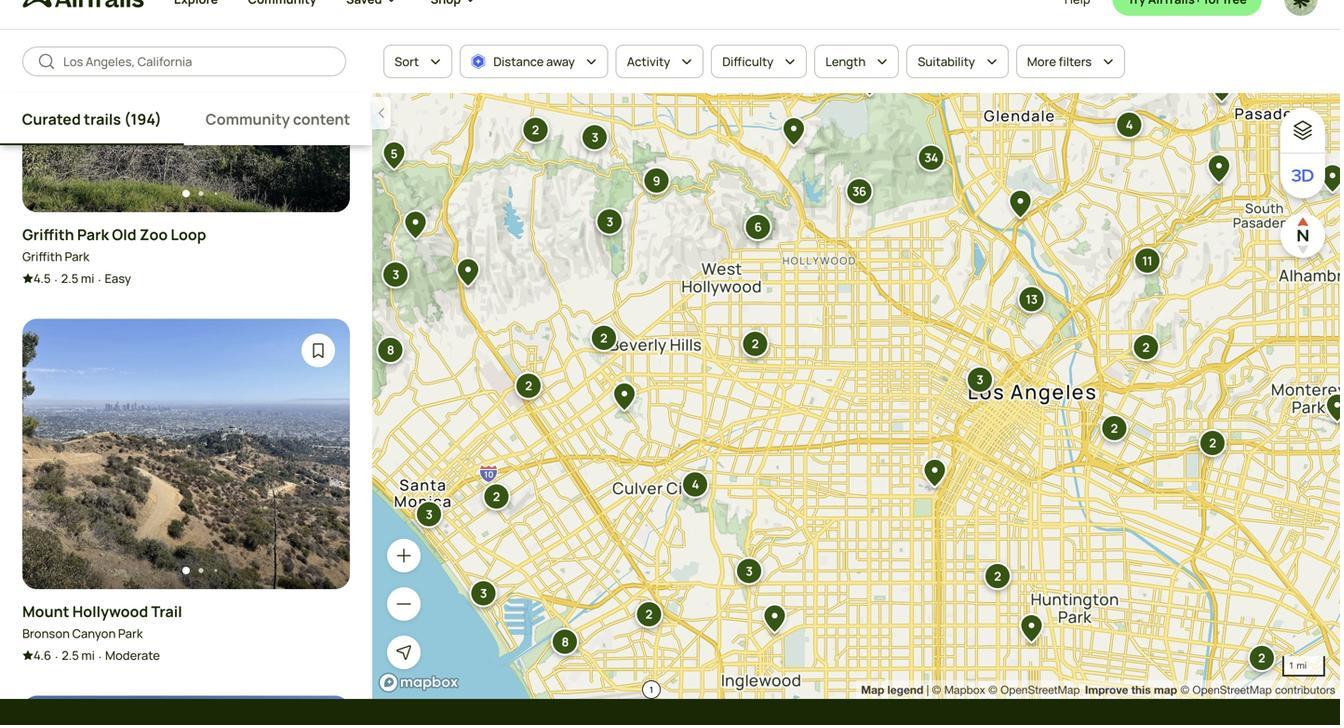 Task type: describe. For each thing, give the bounding box(es) containing it.
activity button
[[616, 45, 704, 78]]

1 openstreetmap from the left
[[1001, 683, 1081, 696]]

add to list image
[[309, 341, 328, 360]]

mi for park
[[81, 270, 94, 287]]

contributors
[[1276, 683, 1336, 696]]

old
[[112, 224, 137, 245]]

tab list containing curated trails (194)
[[0, 93, 372, 145]]

trail
[[151, 602, 182, 622]]

mount hollywood trail bronson canyon park
[[22, 602, 182, 642]]

list containing map legend
[[862, 681, 1336, 699]]

· down canyon
[[99, 649, 101, 665]]

2.5 for mount
[[62, 647, 79, 664]]

community content
[[206, 109, 350, 129]]

bronson
[[22, 625, 70, 642]]

more filters
[[1028, 53, 1092, 70]]

community content tab
[[184, 93, 372, 145]]

suitability
[[918, 53, 976, 70]]

· right 4.6
[[55, 649, 58, 665]]

activity
[[627, 53, 671, 70]]

map options image
[[1292, 119, 1315, 142]]

mount
[[22, 602, 69, 622]]

© mapbox link
[[933, 683, 986, 696]]

zoo
[[140, 224, 168, 245]]

distance
[[494, 53, 544, 70]]

· left easy
[[98, 271, 101, 288]]

legend
[[888, 683, 924, 696]]

away
[[547, 53, 575, 70]]

this
[[1132, 683, 1152, 696]]

1
[[1290, 660, 1295, 671]]

alltrails image
[[22, 0, 144, 7]]

map legend link
[[862, 683, 927, 696]]

current location image
[[395, 643, 413, 662]]

© openstreetmap contributors link
[[1181, 683, 1336, 696]]

curated trails (194) tab
[[0, 93, 184, 145]]

difficulty button
[[712, 45, 807, 78]]

zoom map in image
[[395, 547, 413, 565]]

suitability button
[[907, 45, 1009, 78]]

mapbox
[[945, 683, 986, 696]]

hollywood
[[72, 602, 148, 622]]

|
[[927, 683, 930, 696]]

canyon
[[72, 625, 116, 642]]

2 © from the left
[[989, 683, 998, 696]]

length
[[826, 53, 866, 70]]

easy
[[105, 270, 131, 287]]

4.6 · 2.5 mi · moderate
[[34, 647, 160, 665]]

4.6
[[34, 647, 51, 664]]

1 griffith from the top
[[22, 224, 74, 245]]

loop
[[171, 224, 206, 245]]

· right 4.5
[[55, 271, 57, 288]]

navigate next image
[[309, 445, 328, 464]]

map
[[1155, 683, 1178, 696]]



Task type: locate. For each thing, give the bounding box(es) containing it.
filters
[[1059, 53, 1092, 70]]

park up the 4.5 · 2.5 mi · easy
[[65, 248, 89, 265]]

sort button
[[384, 45, 453, 78]]

4.5
[[34, 270, 51, 287]]

close this dialog image
[[1291, 646, 1309, 665]]

content
[[293, 109, 350, 129]]

1 mi
[[1290, 660, 1307, 671]]

0 vertical spatial 2.5
[[61, 270, 78, 287]]

curated
[[22, 109, 81, 129]]

improve
[[1086, 683, 1129, 696]]

2 vertical spatial park
[[118, 625, 143, 642]]

0 horizontal spatial openstreetmap
[[1001, 683, 1081, 696]]

bronson canyon park link
[[22, 625, 143, 643]]

© right |
[[933, 683, 942, 696]]

park left old
[[77, 224, 109, 245]]

1 © from the left
[[933, 683, 942, 696]]

map legend | © mapbox © openstreetmap improve this map © openstreetmap contributors
[[862, 683, 1336, 696]]

2.5
[[61, 270, 78, 287], [62, 647, 79, 664]]

community
[[206, 109, 290, 129]]

1 horizontal spatial ©
[[989, 683, 998, 696]]

park inside mount hollywood trail bronson canyon park
[[118, 625, 143, 642]]

mi
[[81, 270, 94, 287], [81, 647, 95, 664], [1297, 660, 1307, 671]]

1 horizontal spatial openstreetmap
[[1193, 683, 1273, 696]]

2.5 down griffith park link in the top left of the page
[[61, 270, 78, 287]]

1 vertical spatial griffith
[[22, 248, 62, 265]]

alltrails link
[[22, 0, 174, 16]]

moderate
[[105, 647, 160, 664]]

reset north and pitch image
[[1285, 217, 1322, 254]]

openstreetmap left improve
[[1001, 683, 1081, 696]]

improve this map link
[[1086, 683, 1178, 696]]

griffith up 4.5
[[22, 248, 62, 265]]

zoom map out image
[[395, 595, 413, 614]]

0 vertical spatial park
[[77, 224, 109, 245]]

difficulty
[[723, 53, 774, 70]]

griffith
[[22, 224, 74, 245], [22, 248, 62, 265]]

navigate previous image
[[45, 445, 63, 464]]

(194)
[[124, 109, 162, 129]]

tab list
[[0, 93, 372, 145]]

mi down the bronson canyon park link
[[81, 647, 95, 664]]

griffith park link
[[22, 248, 89, 266]]

griffith park old zoo loop griffith park
[[22, 224, 206, 265]]

length button
[[815, 45, 900, 78]]

1 vertical spatial 2.5
[[62, 647, 79, 664]]

park
[[77, 224, 109, 245], [65, 248, 89, 265], [118, 625, 143, 642]]

Los Angeles, California field
[[63, 52, 331, 71]]

distance away button
[[460, 45, 609, 78]]

2 openstreetmap from the left
[[1193, 683, 1273, 696]]

2 griffith from the top
[[22, 248, 62, 265]]

mi left easy
[[81, 270, 94, 287]]

4.5 · 2.5 mi · easy
[[34, 270, 131, 288]]

2 horizontal spatial ©
[[1181, 683, 1190, 696]]

dialog
[[0, 0, 1341, 725]]

2.5 inside the 4.5 · 2.5 mi · easy
[[61, 270, 78, 287]]

openstreetmap
[[1001, 683, 1081, 696], [1193, 683, 1273, 696]]

map region
[[372, 93, 1341, 699]]

mi right 1
[[1297, 660, 1307, 671]]

trails
[[84, 109, 121, 129]]

park up "moderate"
[[118, 625, 143, 642]]

distance away
[[494, 53, 575, 70]]

mi inside 4.6 · 2.5 mi · moderate
[[81, 647, 95, 664]]

3 © from the left
[[1181, 683, 1190, 696]]

2.5 inside 4.6 · 2.5 mi · moderate
[[62, 647, 79, 664]]

griffith up griffith park link in the top left of the page
[[22, 224, 74, 245]]

mi inside the 4.5 · 2.5 mi · easy
[[81, 270, 94, 287]]

map
[[862, 683, 885, 696]]

enable 3d map image
[[1292, 165, 1315, 187]]

© openstreetmap link
[[989, 683, 1081, 696]]

1 vertical spatial park
[[65, 248, 89, 265]]

·
[[55, 271, 57, 288], [98, 271, 101, 288], [55, 649, 58, 665], [99, 649, 101, 665]]

©
[[933, 683, 942, 696], [989, 683, 998, 696], [1181, 683, 1190, 696]]

0 horizontal spatial ©
[[933, 683, 942, 696]]

curated trails (194)
[[22, 109, 162, 129]]

0 vertical spatial griffith
[[22, 224, 74, 245]]

mi for hollywood
[[81, 647, 95, 664]]

2.5 down the bronson canyon park link
[[62, 647, 79, 664]]

2.5 for griffith
[[61, 270, 78, 287]]

© right mapbox on the bottom
[[989, 683, 998, 696]]

None search field
[[22, 47, 346, 76]]

© right map
[[1181, 683, 1190, 696]]

list
[[862, 681, 1336, 699]]

sort
[[395, 53, 419, 70]]

openstreetmap right map
[[1193, 683, 1273, 696]]

more filters button
[[1017, 45, 1126, 78]]

more
[[1028, 53, 1057, 70]]



Task type: vqa. For each thing, say whether or not it's contained in the screenshot.
'And' inside the I VISITED 14 NATIONAL PARKS IN ONE YEAR. HERE ARE THE APPS I USED TO PLAN AND PULL OFF THOSE TRIPS.
no



